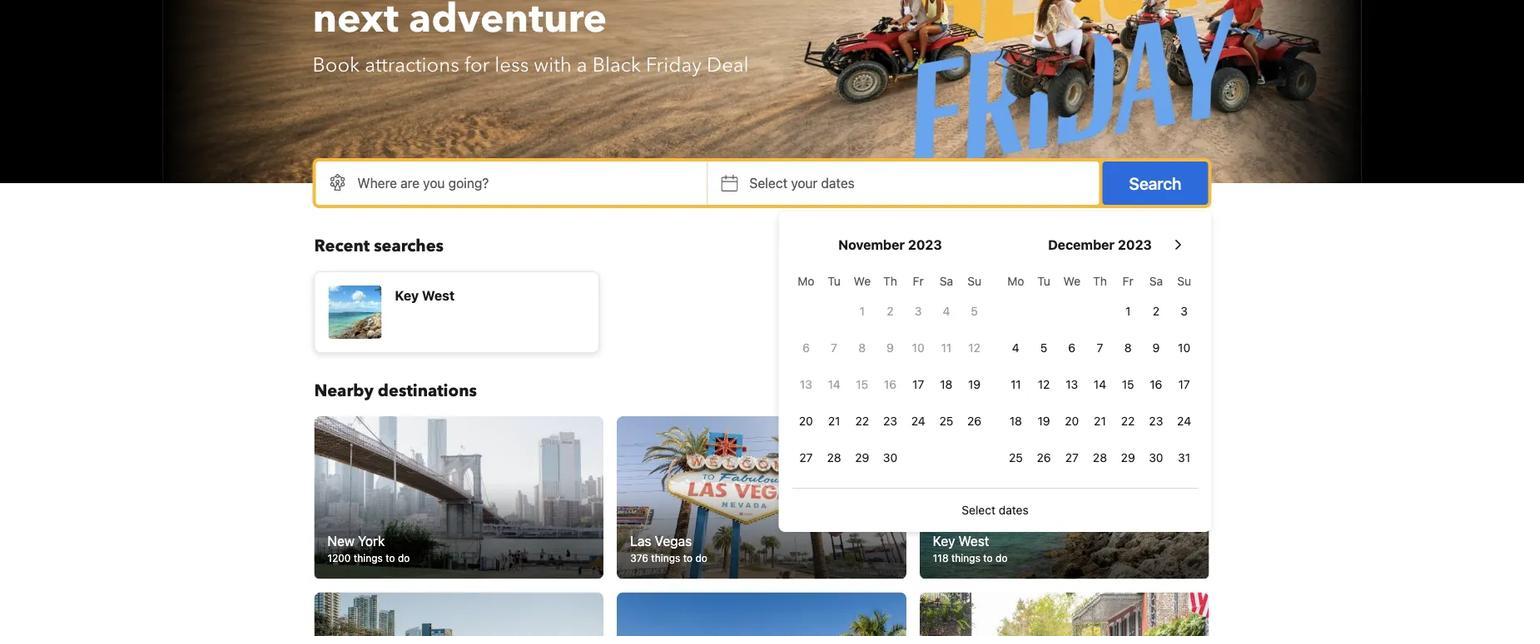 Task type: locate. For each thing, give the bounding box(es) containing it.
11 left 12 december 2023 checkbox
[[1011, 378, 1021, 391]]

6 November 2023 checkbox
[[792, 331, 820, 365]]

select dates
[[962, 503, 1029, 517]]

to right 1200
[[386, 553, 395, 564]]

2 13 from the left
[[1066, 378, 1078, 391]]

24 inside option
[[911, 414, 926, 428]]

1 horizontal spatial we
[[1064, 274, 1081, 288]]

8 right 7 december 2023 option
[[1125, 341, 1132, 355]]

black
[[593, 51, 641, 79]]

we up 1 november 2023 checkbox
[[854, 274, 871, 288]]

1 grid from the left
[[792, 265, 989, 475]]

nearby destinations
[[314, 380, 477, 403]]

8
[[859, 341, 866, 355], [1125, 341, 1132, 355]]

fr up 1 option
[[1123, 274, 1134, 288]]

dates right your
[[821, 175, 855, 191]]

7 right 6 option
[[831, 341, 838, 355]]

2 30 from the left
[[1149, 451, 1164, 465]]

12 for 12 november 2023 checkbox
[[969, 341, 981, 355]]

1 sa from the left
[[940, 274, 953, 288]]

1 vertical spatial 11
[[1011, 378, 1021, 391]]

mo
[[798, 274, 815, 288], [1008, 274, 1024, 288]]

0 horizontal spatial grid
[[792, 265, 989, 475]]

7 November 2023 checkbox
[[820, 331, 848, 365]]

1 22 from the left
[[855, 414, 869, 428]]

1 th from the left
[[883, 274, 897, 288]]

2 grid from the left
[[1002, 265, 1198, 475]]

118
[[933, 553, 949, 564]]

10 December 2023 checkbox
[[1170, 331, 1198, 365]]

25 right 24 option
[[940, 414, 954, 428]]

26 for the 26 checkbox
[[968, 414, 982, 428]]

1 horizontal spatial tu
[[1038, 274, 1051, 288]]

2 15 from the left
[[1122, 378, 1134, 391]]

20 right 19 option
[[1065, 414, 1079, 428]]

1 horizontal spatial 7
[[1097, 341, 1103, 355]]

2
[[887, 304, 894, 318], [1153, 304, 1160, 318]]

1 horizontal spatial west
[[959, 533, 989, 549]]

17 right 16 december 2023 option
[[1179, 378, 1190, 391]]

key inside key west 118 things to do
[[933, 533, 955, 549]]

grid
[[792, 265, 989, 475], [1002, 265, 1198, 475]]

24 right 23 december 2023 option
[[1177, 414, 1192, 428]]

3 inside 'checkbox'
[[915, 304, 922, 318]]

1 10 from the left
[[912, 341, 925, 355]]

15 left 16 november 2023 'option'
[[856, 378, 869, 391]]

18 left 19 option
[[1010, 414, 1022, 428]]

9 right 8 checkbox
[[1153, 341, 1160, 355]]

24 December 2023 checkbox
[[1170, 405, 1198, 438]]

6
[[803, 341, 810, 355], [1069, 341, 1076, 355]]

1 horizontal spatial 2
[[1153, 304, 1160, 318]]

8 right 7 november 2023 'option'
[[859, 341, 866, 355]]

6 left 7 november 2023 'option'
[[803, 341, 810, 355]]

10
[[912, 341, 925, 355], [1178, 341, 1191, 355]]

mo up 6 option
[[798, 274, 815, 288]]

2 to from the left
[[683, 553, 693, 564]]

2 29 from the left
[[1121, 451, 1135, 465]]

dates
[[821, 175, 855, 191], [999, 503, 1029, 517]]

25
[[940, 414, 954, 428], [1009, 451, 1023, 465]]

15 December 2023 checkbox
[[1114, 368, 1142, 401]]

0 vertical spatial 5
[[971, 304, 978, 318]]

su up 5 november 2023 checkbox on the right
[[968, 274, 982, 288]]

1 16 from the left
[[884, 378, 897, 391]]

11 November 2023 checkbox
[[933, 331, 961, 365]]

15 November 2023 checkbox
[[848, 368, 876, 401]]

1 30 from the left
[[883, 451, 898, 465]]

2 8 from the left
[[1125, 341, 1132, 355]]

29 right the '28' option
[[1121, 451, 1135, 465]]

27 inside "option"
[[800, 451, 813, 465]]

16 November 2023 checkbox
[[876, 368, 904, 401]]

select left your
[[750, 175, 788, 191]]

16 inside 'option'
[[884, 378, 897, 391]]

your
[[791, 175, 818, 191]]

sa up 4 november 2023 checkbox on the right
[[940, 274, 953, 288]]

19 for 19 option
[[1038, 414, 1050, 428]]

1 28 from the left
[[827, 451, 841, 465]]

destinations
[[378, 380, 477, 403]]

9 November 2023 checkbox
[[876, 331, 904, 365]]

1 3 from the left
[[915, 304, 922, 318]]

376
[[630, 553, 649, 564]]

we
[[854, 274, 871, 288], [1064, 274, 1081, 288]]

10 right the 9 december 2023 checkbox
[[1178, 341, 1191, 355]]

19
[[968, 378, 981, 391], [1038, 414, 1050, 428]]

3 right 2 december 2023 option
[[1181, 304, 1188, 318]]

0 horizontal spatial 18
[[940, 378, 953, 391]]

1 17 from the left
[[913, 378, 924, 391]]

key inside "link"
[[395, 288, 419, 303]]

0 horizontal spatial th
[[883, 274, 897, 288]]

9
[[887, 341, 894, 355], [1153, 341, 1160, 355]]

4 December 2023 checkbox
[[1002, 331, 1030, 365]]

0 vertical spatial 19
[[968, 378, 981, 391]]

25 inside 25 checkbox
[[1009, 451, 1023, 465]]

9 inside checkbox
[[1153, 341, 1160, 355]]

29 right 28 november 2023 option
[[855, 451, 869, 465]]

0 horizontal spatial key
[[395, 288, 419, 303]]

th
[[883, 274, 897, 288], [1093, 274, 1107, 288]]

13 left 14 november 2023 checkbox
[[800, 378, 812, 391]]

1 horizontal spatial 29
[[1121, 451, 1135, 465]]

things down york
[[354, 553, 383, 564]]

1
[[860, 304, 865, 318], [1126, 304, 1131, 318]]

20 for 20 checkbox
[[1065, 414, 1079, 428]]

22 inside checkbox
[[1121, 414, 1135, 428]]

1 su from the left
[[968, 274, 982, 288]]

15
[[856, 378, 869, 391], [1122, 378, 1134, 391]]

16
[[884, 378, 897, 391], [1150, 378, 1163, 391]]

to
[[386, 553, 395, 564], [683, 553, 693, 564], [984, 553, 993, 564]]

26 right 25 option
[[968, 414, 982, 428]]

23 for 23 november 2023 option
[[883, 414, 897, 428]]

1 vertical spatial west
[[959, 533, 989, 549]]

1 1 from the left
[[860, 304, 865, 318]]

1 horizontal spatial 28
[[1093, 451, 1107, 465]]

1 horizontal spatial 2023
[[1118, 237, 1152, 253]]

do inside las vegas 376 things to do
[[696, 553, 708, 564]]

0 horizontal spatial 20
[[799, 414, 813, 428]]

0 horizontal spatial things
[[354, 553, 383, 564]]

2 things from the left
[[651, 553, 680, 564]]

0 horizontal spatial 2
[[887, 304, 894, 318]]

0 vertical spatial 12
[[969, 341, 981, 355]]

18 inside 18 december 2023 checkbox
[[1010, 414, 1022, 428]]

th for december
[[1093, 274, 1107, 288]]

recent
[[314, 235, 370, 258]]

do
[[398, 553, 410, 564], [696, 553, 708, 564], [996, 553, 1008, 564]]

1 horizontal spatial 16
[[1150, 378, 1163, 391]]

0 horizontal spatial 2023
[[908, 237, 942, 253]]

west down select dates at the right bottom
[[959, 533, 989, 549]]

0 horizontal spatial 27
[[800, 451, 813, 465]]

vegas
[[655, 533, 692, 549]]

2 horizontal spatial do
[[996, 553, 1008, 564]]

key for key west
[[395, 288, 419, 303]]

0 horizontal spatial su
[[968, 274, 982, 288]]

19 right 18 december 2023 checkbox
[[1038, 414, 1050, 428]]

14 right 13 checkbox
[[1094, 378, 1107, 391]]

22 left 23 december 2023 option
[[1121, 414, 1135, 428]]

7 inside option
[[1097, 341, 1103, 355]]

0 horizontal spatial 14
[[828, 378, 841, 391]]

2 9 from the left
[[1153, 341, 1160, 355]]

19 for 19 november 2023 option on the right of the page
[[968, 378, 981, 391]]

17 right 16 november 2023 'option'
[[913, 378, 924, 391]]

11 inside 11 november 2023 "checkbox"
[[941, 341, 952, 355]]

22 for 22 "checkbox"
[[855, 414, 869, 428]]

2 tu from the left
[[1038, 274, 1051, 288]]

4 inside checkbox
[[943, 304, 950, 318]]

1 vertical spatial select
[[962, 503, 996, 517]]

2023 right november
[[908, 237, 942, 253]]

2 su from the left
[[1177, 274, 1191, 288]]

we for november
[[854, 274, 871, 288]]

0 horizontal spatial 28
[[827, 451, 841, 465]]

tu down november
[[828, 274, 841, 288]]

west
[[422, 288, 455, 303], [959, 533, 989, 549]]

5 inside checkbox
[[971, 304, 978, 318]]

29
[[855, 451, 869, 465], [1121, 451, 1135, 465]]

30 inside option
[[1149, 451, 1164, 465]]

30 inside checkbox
[[883, 451, 898, 465]]

5 right 4 november 2023 checkbox on the right
[[971, 304, 978, 318]]

do inside new york 1200 things to do
[[398, 553, 410, 564]]

2 7 from the left
[[1097, 341, 1103, 355]]

su up 3 december 2023 option
[[1177, 274, 1191, 288]]

23
[[883, 414, 897, 428], [1149, 414, 1163, 428]]

0 horizontal spatial 29
[[855, 451, 869, 465]]

things inside new york 1200 things to do
[[354, 553, 383, 564]]

0 horizontal spatial select
[[750, 175, 788, 191]]

2 24 from the left
[[1177, 414, 1192, 428]]

19 November 2023 checkbox
[[961, 368, 989, 401]]

13 inside option
[[800, 378, 812, 391]]

2 mo from the left
[[1008, 274, 1024, 288]]

2 December 2023 checkbox
[[1142, 295, 1170, 328]]

23 inside 23 december 2023 option
[[1149, 414, 1163, 428]]

23 December 2023 checkbox
[[1142, 405, 1170, 438]]

27 right 26 december 2023 checkbox
[[1065, 451, 1079, 465]]

1 vertical spatial 12
[[1038, 378, 1050, 391]]

book attractions for less with a black friday deal
[[313, 51, 749, 79]]

21 right 20 checkbox
[[1094, 414, 1106, 428]]

18 December 2023 checkbox
[[1002, 405, 1030, 438]]

17
[[913, 378, 924, 391], [1179, 378, 1190, 391]]

1 horizontal spatial 1
[[1126, 304, 1131, 318]]

3 do from the left
[[996, 553, 1008, 564]]

las
[[630, 533, 651, 549]]

0 horizontal spatial 26
[[968, 414, 982, 428]]

28 for the '28' option
[[1093, 451, 1107, 465]]

7 December 2023 checkbox
[[1086, 331, 1114, 365]]

24 right 23 november 2023 option
[[911, 414, 926, 428]]

sa up 2 december 2023 option
[[1150, 274, 1163, 288]]

things down vegas at the bottom left
[[651, 553, 680, 564]]

1 20 from the left
[[799, 414, 813, 428]]

26 right 25 checkbox
[[1037, 451, 1051, 465]]

31 December 2023 checkbox
[[1170, 441, 1198, 475]]

5 for 5 november 2023 checkbox on the right
[[971, 304, 978, 318]]

things for vegas
[[651, 553, 680, 564]]

1 horizontal spatial 22
[[1121, 414, 1135, 428]]

1 vertical spatial 18
[[1010, 414, 1022, 428]]

0 horizontal spatial 4
[[943, 304, 950, 318]]

21 December 2023 checkbox
[[1086, 405, 1114, 438]]

21 inside 21 'checkbox'
[[1094, 414, 1106, 428]]

22 for 22 december 2023 checkbox
[[1121, 414, 1135, 428]]

2 14 from the left
[[1094, 378, 1107, 391]]

10 right 9 november 2023 option on the right of page
[[912, 341, 925, 355]]

1 horizontal spatial 12
[[1038, 378, 1050, 391]]

sa for november 2023
[[940, 274, 953, 288]]

1 29 from the left
[[855, 451, 869, 465]]

27 November 2023 checkbox
[[792, 441, 820, 475]]

2 right 1 november 2023 checkbox
[[887, 304, 894, 318]]

22 right 21 november 2023 option
[[855, 414, 869, 428]]

25 inside 25 option
[[940, 414, 954, 428]]

2 28 from the left
[[1093, 451, 1107, 465]]

2 November 2023 checkbox
[[876, 295, 904, 328]]

do right 376
[[696, 553, 708, 564]]

26
[[968, 414, 982, 428], [1037, 451, 1051, 465]]

0 horizontal spatial 16
[[884, 378, 897, 391]]

12
[[969, 341, 981, 355], [1038, 378, 1050, 391]]

key for key west 118 things to do
[[933, 533, 955, 549]]

11 for 11 december 2023 checkbox
[[1011, 378, 1021, 391]]

14
[[828, 378, 841, 391], [1094, 378, 1107, 391]]

0 horizontal spatial 19
[[968, 378, 981, 391]]

1 horizontal spatial 13
[[1066, 378, 1078, 391]]

4 right '3' 'checkbox'
[[943, 304, 950, 318]]

1 13 from the left
[[800, 378, 812, 391]]

1 horizontal spatial 27
[[1065, 451, 1079, 465]]

1 November 2023 checkbox
[[848, 295, 876, 328]]

6 inside option
[[1069, 341, 1076, 355]]

27 inside checkbox
[[1065, 451, 1079, 465]]

5 inside option
[[1041, 341, 1048, 355]]

26 November 2023 checkbox
[[961, 405, 989, 438]]

0 horizontal spatial 1
[[860, 304, 865, 318]]

1 horizontal spatial 3
[[1181, 304, 1188, 318]]

west inside "link"
[[422, 288, 455, 303]]

17 December 2023 checkbox
[[1170, 368, 1198, 401]]

0 horizontal spatial 12
[[969, 341, 981, 355]]

things
[[354, 553, 383, 564], [651, 553, 680, 564], [952, 553, 981, 564]]

30 December 2023 checkbox
[[1142, 441, 1170, 475]]

6 for "6 december 2023" option
[[1069, 341, 1076, 355]]

grid for december
[[1002, 265, 1198, 475]]

0 vertical spatial 11
[[941, 341, 952, 355]]

1 inside option
[[1126, 304, 1131, 318]]

0 horizontal spatial 10
[[912, 341, 925, 355]]

9 for 9 november 2023 option on the right of page
[[887, 341, 894, 355]]

1 horizontal spatial select
[[962, 503, 996, 517]]

1 horizontal spatial 14
[[1094, 378, 1107, 391]]

1 we from the left
[[854, 274, 871, 288]]

1 tu from the left
[[828, 274, 841, 288]]

3 right 2 november 2023 checkbox
[[915, 304, 922, 318]]

28 inside option
[[1093, 451, 1107, 465]]

1 14 from the left
[[828, 378, 841, 391]]

1 vertical spatial dates
[[999, 503, 1029, 517]]

18 inside 18 november 2023 option
[[940, 378, 953, 391]]

16 December 2023 checkbox
[[1142, 368, 1170, 401]]

11
[[941, 341, 952, 355], [1011, 378, 1021, 391]]

19 inside option
[[968, 378, 981, 391]]

0 vertical spatial west
[[422, 288, 455, 303]]

2023
[[908, 237, 942, 253], [1118, 237, 1152, 253]]

0 vertical spatial select
[[750, 175, 788, 191]]

2 sa from the left
[[1150, 274, 1163, 288]]

0 vertical spatial dates
[[821, 175, 855, 191]]

1 fr from the left
[[913, 274, 924, 288]]

1 9 from the left
[[887, 341, 894, 355]]

1 horizontal spatial su
[[1177, 274, 1191, 288]]

sa
[[940, 274, 953, 288], [1150, 274, 1163, 288]]

las vegas image
[[617, 416, 906, 579]]

2 fr from the left
[[1123, 274, 1134, 288]]

key up 118
[[933, 533, 955, 549]]

11 December 2023 checkbox
[[1002, 368, 1030, 401]]

13 right 12 december 2023 checkbox
[[1066, 378, 1078, 391]]

16 inside option
[[1150, 378, 1163, 391]]

1 horizontal spatial 30
[[1149, 451, 1164, 465]]

1 horizontal spatial 21
[[1094, 414, 1106, 428]]

1 8 from the left
[[859, 341, 866, 355]]

1 mo from the left
[[798, 274, 815, 288]]

28 right '27' "option" in the bottom of the page
[[827, 451, 841, 465]]

18 for 18 november 2023 option
[[940, 378, 953, 391]]

23 right 22 december 2023 checkbox
[[1149, 414, 1163, 428]]

december 2023
[[1048, 237, 1152, 253]]

5 right '4' checkbox
[[1041, 341, 1048, 355]]

tu
[[828, 274, 841, 288], [1038, 274, 1051, 288]]

deal
[[707, 51, 749, 79]]

1 left 2 december 2023 option
[[1126, 304, 1131, 318]]

0 horizontal spatial 5
[[971, 304, 978, 318]]

miami image
[[617, 592, 906, 636]]

new orleans image
[[920, 592, 1209, 636]]

th up 2 november 2023 checkbox
[[883, 274, 897, 288]]

0 horizontal spatial west
[[422, 288, 455, 303]]

do down select dates at the right bottom
[[996, 553, 1008, 564]]

key
[[395, 288, 419, 303], [933, 533, 955, 549]]

3 things from the left
[[952, 553, 981, 564]]

9 inside 9 november 2023 option
[[887, 341, 894, 355]]

0 horizontal spatial we
[[854, 274, 871, 288]]

things for york
[[354, 553, 383, 564]]

15 left 16 december 2023 option
[[1122, 378, 1134, 391]]

30 for 30 checkbox
[[883, 451, 898, 465]]

2 21 from the left
[[1094, 414, 1106, 428]]

do right 1200
[[398, 553, 410, 564]]

2 27 from the left
[[1065, 451, 1079, 465]]

23 for 23 december 2023 option
[[1149, 414, 1163, 428]]

things right 118
[[952, 553, 981, 564]]

1 vertical spatial 26
[[1037, 451, 1051, 465]]

0 horizontal spatial tu
[[828, 274, 841, 288]]

1 vertical spatial 4
[[1012, 341, 1020, 355]]

2 inside checkbox
[[887, 304, 894, 318]]

14 for 14 december 2023 checkbox
[[1094, 378, 1107, 391]]

28 for 28 november 2023 option
[[827, 451, 841, 465]]

0 horizontal spatial 11
[[941, 341, 952, 355]]

2023 right december
[[1118, 237, 1152, 253]]

1 vertical spatial 19
[[1038, 414, 1050, 428]]

1 7 from the left
[[831, 341, 838, 355]]

select
[[750, 175, 788, 191], [962, 503, 996, 517]]

0 horizontal spatial 9
[[887, 341, 894, 355]]

7 for 7 december 2023 option
[[1097, 341, 1103, 355]]

23 inside 23 november 2023 option
[[883, 414, 897, 428]]

0 horizontal spatial 15
[[856, 378, 869, 391]]

fr for november
[[913, 274, 924, 288]]

1 for november
[[860, 304, 865, 318]]

york
[[358, 533, 385, 549]]

21 for 21 'checkbox' at the bottom
[[1094, 414, 1106, 428]]

3
[[915, 304, 922, 318], [1181, 304, 1188, 318]]

1 21 from the left
[[828, 414, 840, 428]]

0 vertical spatial 25
[[940, 414, 954, 428]]

24 for 24 december 2023 checkbox
[[1177, 414, 1192, 428]]

29 for 29 option
[[1121, 451, 1135, 465]]

fr up '3' 'checkbox'
[[913, 274, 924, 288]]

1 24 from the left
[[911, 414, 926, 428]]

8 inside option
[[859, 341, 866, 355]]

th for november
[[883, 274, 897, 288]]

21 inside 21 november 2023 option
[[828, 414, 840, 428]]

1 horizontal spatial mo
[[1008, 274, 1024, 288]]

21
[[828, 414, 840, 428], [1094, 414, 1106, 428]]

west inside key west 118 things to do
[[959, 533, 989, 549]]

we down december
[[1064, 274, 1081, 288]]

sa for december 2023
[[1150, 274, 1163, 288]]

28
[[827, 451, 841, 465], [1093, 451, 1107, 465]]

7 inside 'option'
[[831, 341, 838, 355]]

12 inside checkbox
[[969, 341, 981, 355]]

7
[[831, 341, 838, 355], [1097, 341, 1103, 355]]

12 inside checkbox
[[1038, 378, 1050, 391]]

to down vegas at the bottom left
[[683, 553, 693, 564]]

2 2023 from the left
[[1118, 237, 1152, 253]]

1 left 2 november 2023 checkbox
[[860, 304, 865, 318]]

0 vertical spatial 18
[[940, 378, 953, 391]]

4
[[943, 304, 950, 318], [1012, 341, 1020, 355]]

20 November 2023 checkbox
[[792, 405, 820, 438]]

28 inside option
[[827, 451, 841, 465]]

1 horizontal spatial 11
[[1011, 378, 1021, 391]]

2 do from the left
[[696, 553, 708, 564]]

2 3 from the left
[[1181, 304, 1188, 318]]

13 November 2023 checkbox
[[792, 368, 820, 401]]

3 inside option
[[1181, 304, 1188, 318]]

27 for 27 december 2023 checkbox
[[1065, 451, 1079, 465]]

25 left 26 december 2023 checkbox
[[1009, 451, 1023, 465]]

1 horizontal spatial fr
[[1123, 274, 1134, 288]]

to right 118
[[984, 553, 993, 564]]

su
[[968, 274, 982, 288], [1177, 274, 1191, 288]]

14 right the 13 option
[[828, 378, 841, 391]]

less
[[495, 51, 529, 79]]

4 left 5 december 2023 option
[[1012, 341, 1020, 355]]

fr
[[913, 274, 924, 288], [1123, 274, 1134, 288]]

18
[[940, 378, 953, 391], [1010, 414, 1022, 428]]

13 inside checkbox
[[1066, 378, 1078, 391]]

1 2 from the left
[[887, 304, 894, 318]]

1 horizontal spatial 18
[[1010, 414, 1022, 428]]

14 December 2023 checkbox
[[1086, 368, 1114, 401]]

1 inside checkbox
[[860, 304, 865, 318]]

0 horizontal spatial to
[[386, 553, 395, 564]]

2 22 from the left
[[1121, 414, 1135, 428]]

16 for 16 december 2023 option
[[1150, 378, 1163, 391]]

20 left 21 november 2023 option
[[799, 414, 813, 428]]

2 inside option
[[1153, 304, 1160, 318]]

1 things from the left
[[354, 553, 383, 564]]

6 December 2023 checkbox
[[1058, 331, 1086, 365]]

0 horizontal spatial 3
[[915, 304, 922, 318]]

0 horizontal spatial do
[[398, 553, 410, 564]]

12 right 11 november 2023 "checkbox" in the right bottom of the page
[[969, 341, 981, 355]]

san diego image
[[314, 592, 604, 636]]

to inside new york 1200 things to do
[[386, 553, 395, 564]]

1 horizontal spatial 15
[[1122, 378, 1134, 391]]

select up key west 118 things to do
[[962, 503, 996, 517]]

6 inside option
[[803, 341, 810, 355]]

1 horizontal spatial 4
[[1012, 341, 1020, 355]]

2 16 from the left
[[1150, 378, 1163, 391]]

27 left 28 november 2023 option
[[800, 451, 813, 465]]

21 right 20 november 2023 checkbox
[[828, 414, 840, 428]]

22 inside "checkbox"
[[855, 414, 869, 428]]

23 left 24 option
[[883, 414, 897, 428]]

29 November 2023 checkbox
[[848, 441, 876, 475]]

1 horizontal spatial 10
[[1178, 341, 1191, 355]]

22
[[855, 414, 869, 428], [1121, 414, 1135, 428]]

1 horizontal spatial 8
[[1125, 341, 1132, 355]]

3 to from the left
[[984, 553, 993, 564]]

8 inside checkbox
[[1125, 341, 1132, 355]]

grid for november
[[792, 265, 989, 475]]

key down searches
[[395, 288, 419, 303]]

26 December 2023 checkbox
[[1030, 441, 1058, 475]]

2 23 from the left
[[1149, 414, 1163, 428]]

30
[[883, 451, 898, 465], [1149, 451, 1164, 465]]

1 2023 from the left
[[908, 237, 942, 253]]

29 inside option
[[1121, 451, 1135, 465]]

tu down december
[[1038, 274, 1051, 288]]

1 horizontal spatial dates
[[999, 503, 1029, 517]]

1 horizontal spatial 25
[[1009, 451, 1023, 465]]

1 horizontal spatial th
[[1093, 274, 1107, 288]]

things for west
[[952, 553, 981, 564]]

10 for 10 checkbox
[[1178, 341, 1191, 355]]

1 horizontal spatial 19
[[1038, 414, 1050, 428]]

2 2 from the left
[[1153, 304, 1160, 318]]

9 right 8 option
[[887, 341, 894, 355]]

4 November 2023 checkbox
[[933, 295, 961, 328]]

0 horizontal spatial 25
[[940, 414, 954, 428]]

24 inside checkbox
[[1177, 414, 1192, 428]]

do for york
[[398, 553, 410, 564]]

18 right 17 option
[[940, 378, 953, 391]]

7 right "6 december 2023" option
[[1097, 341, 1103, 355]]

11 inside 11 december 2023 checkbox
[[1011, 378, 1021, 391]]

28 November 2023 checkbox
[[820, 441, 848, 475]]

1 horizontal spatial do
[[696, 553, 708, 564]]

to for york
[[386, 553, 395, 564]]

1 do from the left
[[398, 553, 410, 564]]

27
[[800, 451, 813, 465], [1065, 451, 1079, 465]]

2 right 1 option
[[1153, 304, 1160, 318]]

30 right '29' option in the bottom right of the page
[[883, 451, 898, 465]]

0 horizontal spatial sa
[[940, 274, 953, 288]]

1 horizontal spatial 24
[[1177, 414, 1192, 428]]

1 horizontal spatial 6
[[1069, 341, 1076, 355]]

1 vertical spatial 25
[[1009, 451, 1023, 465]]

1 horizontal spatial 5
[[1041, 341, 1048, 355]]

mo up '4' checkbox
[[1008, 274, 1024, 288]]

0 horizontal spatial mo
[[798, 274, 815, 288]]

6 right 5 december 2023 option
[[1069, 341, 1076, 355]]

26 inside checkbox
[[1037, 451, 1051, 465]]

do inside key west 118 things to do
[[996, 553, 1008, 564]]

1 23 from the left
[[883, 414, 897, 428]]

19 right 18 november 2023 option
[[968, 378, 981, 391]]

0 vertical spatial 4
[[943, 304, 950, 318]]

1 6 from the left
[[803, 341, 810, 355]]

30 right 29 option
[[1149, 451, 1164, 465]]

5 November 2023 checkbox
[[961, 295, 989, 328]]

west down searches
[[422, 288, 455, 303]]

1 to from the left
[[386, 553, 395, 564]]

26 inside checkbox
[[968, 414, 982, 428]]

th down 'december 2023'
[[1093, 274, 1107, 288]]

1 horizontal spatial 20
[[1065, 414, 1079, 428]]

dates down 25 checkbox
[[999, 503, 1029, 517]]

new york 1200 things to do
[[328, 533, 410, 564]]

2 1 from the left
[[1126, 304, 1131, 318]]

to inside key west 118 things to do
[[984, 553, 993, 564]]

12 right 11 december 2023 checkbox
[[1038, 378, 1050, 391]]

things inside las vegas 376 things to do
[[651, 553, 680, 564]]

things inside key west 118 things to do
[[952, 553, 981, 564]]

0 horizontal spatial 6
[[803, 341, 810, 355]]

Where are you going? search field
[[316, 162, 707, 205]]

4 inside checkbox
[[1012, 341, 1020, 355]]

28 December 2023 checkbox
[[1086, 441, 1114, 475]]

7 for 7 november 2023 'option'
[[831, 341, 838, 355]]

28 right 27 december 2023 checkbox
[[1093, 451, 1107, 465]]

0 horizontal spatial 30
[[883, 451, 898, 465]]

to inside las vegas 376 things to do
[[683, 553, 693, 564]]

2 6 from the left
[[1069, 341, 1076, 355]]

27 for '27' "option" in the bottom of the page
[[800, 451, 813, 465]]

0 horizontal spatial 24
[[911, 414, 926, 428]]

2 th from the left
[[1093, 274, 1107, 288]]

2 20 from the left
[[1065, 414, 1079, 428]]

1 horizontal spatial to
[[683, 553, 693, 564]]

2 we from the left
[[1064, 274, 1081, 288]]

0 horizontal spatial 23
[[883, 414, 897, 428]]

5
[[971, 304, 978, 318], [1041, 341, 1048, 355]]

19 inside option
[[1038, 414, 1050, 428]]

1 27 from the left
[[800, 451, 813, 465]]

11 right the 10 checkbox
[[941, 341, 952, 355]]

select for select dates
[[962, 503, 996, 517]]

24
[[911, 414, 926, 428], [1177, 414, 1192, 428]]

2 horizontal spatial to
[[984, 553, 993, 564]]

2 10 from the left
[[1178, 341, 1191, 355]]

20
[[799, 414, 813, 428], [1065, 414, 1079, 428]]

0 horizontal spatial 8
[[859, 341, 866, 355]]

13
[[800, 378, 812, 391], [1066, 378, 1078, 391]]

29 inside option
[[855, 451, 869, 465]]



Task type: vqa. For each thing, say whether or not it's contained in the screenshot.
the rightmost 5
yes



Task type: describe. For each thing, give the bounding box(es) containing it.
0 horizontal spatial dates
[[821, 175, 855, 191]]

we for december
[[1064, 274, 1081, 288]]

6 for 6 option
[[803, 341, 810, 355]]

december
[[1048, 237, 1115, 253]]

book
[[313, 51, 360, 79]]

24 for 24 option
[[911, 414, 926, 428]]

13 for the 13 option
[[800, 378, 812, 391]]

fr for december
[[1123, 274, 1134, 288]]

november 2023
[[839, 237, 942, 253]]

searches
[[374, 235, 444, 258]]

mo for december
[[1008, 274, 1024, 288]]

13 for 13 checkbox
[[1066, 378, 1078, 391]]

new york image
[[314, 416, 604, 579]]

las vegas 376 things to do
[[630, 533, 708, 564]]

25 for 25 option
[[940, 414, 954, 428]]

5 December 2023 checkbox
[[1030, 331, 1058, 365]]

su for november 2023
[[968, 274, 982, 288]]

9 December 2023 checkbox
[[1142, 331, 1170, 365]]

13 December 2023 checkbox
[[1058, 368, 1086, 401]]

25 December 2023 checkbox
[[1002, 441, 1030, 475]]

2 for november
[[887, 304, 894, 318]]

29 December 2023 checkbox
[[1114, 441, 1142, 475]]

27 December 2023 checkbox
[[1058, 441, 1086, 475]]

do for vegas
[[696, 553, 708, 564]]

30 for 30 december 2023 option
[[1149, 451, 1164, 465]]

9 for the 9 december 2023 checkbox
[[1153, 341, 1160, 355]]

3 for december 2023
[[1181, 304, 1188, 318]]

2023 for november 2023
[[908, 237, 942, 253]]

mo for november
[[798, 274, 815, 288]]

30 November 2023 checkbox
[[876, 441, 904, 475]]

29 for '29' option in the bottom right of the page
[[855, 451, 869, 465]]

nearby
[[314, 380, 374, 403]]

14 November 2023 checkbox
[[820, 368, 848, 401]]

search
[[1129, 173, 1182, 193]]

20 December 2023 checkbox
[[1058, 405, 1086, 438]]

november
[[839, 237, 905, 253]]

west for key west
[[422, 288, 455, 303]]

search button
[[1103, 162, 1208, 205]]

attractions
[[365, 51, 459, 79]]

8 December 2023 checkbox
[[1114, 331, 1142, 365]]

friday
[[646, 51, 702, 79]]

to for vegas
[[683, 553, 693, 564]]

21 November 2023 checkbox
[[820, 405, 848, 438]]

10 for the 10 checkbox
[[912, 341, 925, 355]]

select for select your dates
[[750, 175, 788, 191]]

11 for 11 november 2023 "checkbox" in the right bottom of the page
[[941, 341, 952, 355]]

25 November 2023 checkbox
[[933, 405, 961, 438]]

recent searches
[[314, 235, 444, 258]]

1 December 2023 checkbox
[[1114, 295, 1142, 328]]

1 15 from the left
[[856, 378, 869, 391]]

12 for 12 december 2023 checkbox
[[1038, 378, 1050, 391]]

5 for 5 december 2023 option
[[1041, 341, 1048, 355]]

key west link
[[314, 271, 600, 353]]

2 for december
[[1153, 304, 1160, 318]]

3 December 2023 checkbox
[[1170, 295, 1198, 328]]

4 for 4 november 2023 checkbox on the right
[[943, 304, 950, 318]]

with
[[534, 51, 572, 79]]

3 for november 2023
[[915, 304, 922, 318]]

18 November 2023 checkbox
[[933, 368, 961, 401]]

select your dates
[[750, 175, 855, 191]]

to for west
[[984, 553, 993, 564]]

key west
[[395, 288, 455, 303]]

21 for 21 november 2023 option
[[828, 414, 840, 428]]

22 December 2023 checkbox
[[1114, 405, 1142, 438]]

3 November 2023 checkbox
[[904, 295, 933, 328]]

1200
[[328, 553, 351, 564]]

16 for 16 november 2023 'option'
[[884, 378, 897, 391]]

8 November 2023 checkbox
[[848, 331, 876, 365]]

20 for 20 november 2023 checkbox
[[799, 414, 813, 428]]

2023 for december 2023
[[1118, 237, 1152, 253]]

8 for 8 option
[[859, 341, 866, 355]]

14 for 14 november 2023 checkbox
[[828, 378, 841, 391]]

23 November 2023 checkbox
[[876, 405, 904, 438]]

west for key west 118 things to do
[[959, 533, 989, 549]]

a
[[577, 51, 588, 79]]

12 December 2023 checkbox
[[1030, 368, 1058, 401]]

su for december 2023
[[1177, 274, 1191, 288]]

tu for december
[[1038, 274, 1051, 288]]

for
[[464, 51, 490, 79]]

22 November 2023 checkbox
[[848, 405, 876, 438]]

25 for 25 checkbox
[[1009, 451, 1023, 465]]

17 November 2023 checkbox
[[904, 368, 933, 401]]

4 for '4' checkbox
[[1012, 341, 1020, 355]]

key west image
[[920, 416, 1209, 579]]

do for west
[[996, 553, 1008, 564]]

18 for 18 december 2023 checkbox
[[1010, 414, 1022, 428]]

key west 118 things to do
[[933, 533, 1008, 564]]

1 for december
[[1126, 304, 1131, 318]]

12 November 2023 checkbox
[[961, 331, 989, 365]]

tu for november
[[828, 274, 841, 288]]

24 November 2023 checkbox
[[904, 405, 933, 438]]

31
[[1178, 451, 1191, 465]]

26 for 26 december 2023 checkbox
[[1037, 451, 1051, 465]]

2 17 from the left
[[1179, 378, 1190, 391]]

19 December 2023 checkbox
[[1030, 405, 1058, 438]]

8 for 8 checkbox
[[1125, 341, 1132, 355]]

10 November 2023 checkbox
[[904, 331, 933, 365]]

new
[[328, 533, 355, 549]]



